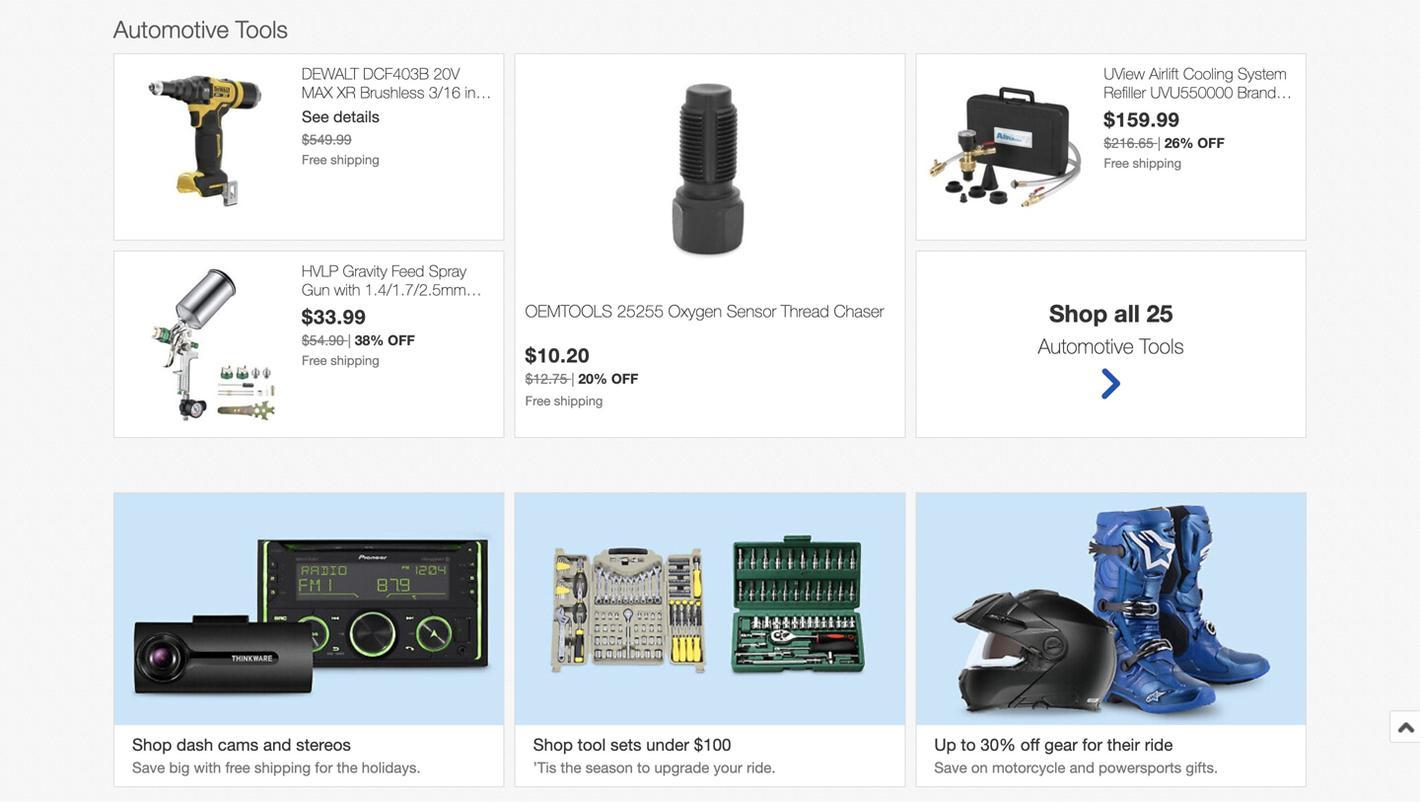 Task type: locate. For each thing, give the bounding box(es) containing it.
on
[[972, 759, 988, 776]]

free inside $159.99 $216.65 | 26% off free shipping
[[1104, 156, 1130, 171]]

for left auto
[[357, 299, 374, 318]]

free inside see details $549.99 free shipping
[[302, 152, 327, 167]]

1 horizontal spatial with
[[334, 280, 360, 299]]

oemtools 25255 oxygen sensor thread chaser
[[526, 301, 885, 321]]

0 vertical spatial to
[[961, 735, 976, 754]]

hvlp gravity feed spray gun with 1.4/1.7/2.5mm nozzles for auto paint car primer link
[[302, 261, 494, 337]]

with down gravity
[[334, 280, 360, 299]]

and inside shop dash cams and stereos save big with free shipping for the holidays.
[[263, 735, 292, 754]]

shop up 'tis at the left bottom
[[533, 735, 573, 754]]

1 horizontal spatial shop
[[533, 735, 573, 754]]

| for $33.99
[[348, 332, 351, 348]]

0 horizontal spatial |
[[348, 332, 351, 348]]

gun
[[302, 280, 330, 299]]

tools
[[235, 15, 288, 43], [1140, 333, 1185, 358]]

shipping down $549.99
[[331, 152, 380, 167]]

1 vertical spatial for
[[1083, 735, 1103, 754]]

to inside up to 30% off gear for their ride save on motorcycle and powersports gifts.
[[961, 735, 976, 754]]

1 vertical spatial |
[[348, 332, 351, 348]]

0 horizontal spatial shop
[[132, 735, 172, 754]]

free down the $12.75
[[526, 393, 551, 409]]

off
[[1198, 135, 1225, 151], [388, 332, 415, 348], [612, 371, 639, 387], [1021, 735, 1040, 754]]

$100
[[694, 735, 732, 754]]

$54.90
[[302, 332, 344, 348]]

2 save from the left
[[935, 759, 968, 776]]

cams
[[218, 735, 259, 754]]

free inside '$10.20 $12.75 | 20% off free shipping'
[[526, 393, 551, 409]]

shipping down the 38% on the left top
[[331, 353, 380, 368]]

shipping down 20%
[[554, 393, 603, 409]]

and down gear
[[1070, 759, 1095, 776]]

0 horizontal spatial save
[[132, 759, 165, 776]]

shop
[[1050, 299, 1108, 327], [132, 735, 172, 754], [533, 735, 573, 754]]

your
[[714, 759, 743, 776]]

| inside $159.99 $216.65 | 26% off free shipping
[[1158, 135, 1161, 151]]

system
[[1238, 64, 1287, 83]]

$216.65
[[1104, 135, 1154, 151]]

with down dash
[[194, 759, 221, 776]]

shop up big
[[132, 735, 172, 754]]

under
[[646, 735, 690, 754]]

all
[[1115, 299, 1140, 327]]

0 horizontal spatial for
[[315, 759, 333, 776]]

free inside the $33.99 $54.90 | 38% off free shipping
[[302, 353, 327, 368]]

the inside shop dash cams and stereos save big with free shipping for the holidays.
[[337, 759, 358, 776]]

hvlp gravity feed spray gun with 1.4/1.7/2.5mm nozzles for auto paint car primer
[[302, 261, 472, 337]]

$10.20 $12.75 | 20% off free shipping
[[526, 344, 639, 409]]

to right up
[[961, 735, 976, 754]]

2 horizontal spatial |
[[1158, 135, 1161, 151]]

new
[[441, 102, 471, 121]]

1 vertical spatial to
[[637, 759, 650, 776]]

shop all 25 automotive tools
[[1039, 299, 1185, 358]]

brushless
[[360, 83, 425, 102]]

off inside the $33.99 $54.90 | 38% off free shipping
[[388, 332, 415, 348]]

1 horizontal spatial and
[[1070, 759, 1095, 776]]

powersports
[[1099, 759, 1182, 776]]

for left their in the right of the page
[[1083, 735, 1103, 754]]

38%
[[355, 332, 384, 348]]

to
[[961, 735, 976, 754], [637, 759, 650, 776]]

for
[[357, 299, 374, 318], [1083, 735, 1103, 754], [315, 759, 333, 776]]

0 vertical spatial tools
[[235, 15, 288, 43]]

free down $549.99
[[302, 152, 327, 167]]

| inside '$10.20 $12.75 | 20% off free shipping'
[[572, 371, 575, 387]]

shipping inside the $33.99 $54.90 | 38% off free shipping
[[331, 353, 380, 368]]

automotive inside shop all 25 automotive tools
[[1039, 333, 1134, 358]]

26%
[[1165, 135, 1194, 151]]

$12.75
[[526, 371, 568, 387]]

holidays.
[[362, 759, 421, 776]]

shipping right free
[[254, 759, 311, 776]]

off right 20%
[[612, 371, 639, 387]]

paint
[[412, 299, 444, 318]]

$10.20
[[526, 344, 590, 367]]

free for $159.99
[[1104, 156, 1130, 171]]

0 horizontal spatial the
[[337, 759, 358, 776]]

1 vertical spatial automotive
[[1039, 333, 1134, 358]]

off right 26%
[[1198, 135, 1225, 151]]

and
[[263, 735, 292, 754], [1070, 759, 1095, 776]]

0 vertical spatial with
[[334, 280, 360, 299]]

1 horizontal spatial the
[[561, 759, 582, 776]]

(tool
[[369, 102, 399, 121]]

ride
[[1145, 735, 1173, 754]]

gear
[[1045, 735, 1078, 754]]

'tis
[[533, 759, 557, 776]]

1 horizontal spatial save
[[935, 759, 968, 776]]

xr
[[337, 83, 356, 102]]

dcf403b
[[363, 64, 429, 83]]

$159.99
[[1104, 108, 1180, 131]]

shop left all
[[1050, 299, 1108, 327]]

free down $216.65
[[1104, 156, 1130, 171]]

save down up
[[935, 759, 968, 776]]

the right 'tis at the left bottom
[[561, 759, 582, 776]]

save left big
[[132, 759, 165, 776]]

off up motorcycle
[[1021, 735, 1040, 754]]

| inside the $33.99 $54.90 | 38% off free shipping
[[348, 332, 351, 348]]

save
[[132, 759, 165, 776], [935, 759, 968, 776]]

gifts.
[[1186, 759, 1219, 776]]

0 vertical spatial for
[[357, 299, 374, 318]]

0 horizontal spatial and
[[263, 735, 292, 754]]

shipping inside $159.99 $216.65 | 26% off free shipping
[[1133, 156, 1182, 171]]

with inside shop dash cams and stereos save big with free shipping for the holidays.
[[194, 759, 221, 776]]

with
[[334, 280, 360, 299], [194, 759, 221, 776]]

and right cams
[[263, 735, 292, 754]]

feed
[[392, 261, 425, 280]]

1 the from the left
[[337, 759, 358, 776]]

the down stereos
[[337, 759, 358, 776]]

0 horizontal spatial with
[[194, 759, 221, 776]]

shipping inside '$10.20 $12.75 | 20% off free shipping'
[[554, 393, 603, 409]]

in.
[[465, 83, 480, 102]]

30%
[[981, 735, 1016, 754]]

1 vertical spatial with
[[194, 759, 221, 776]]

ride.
[[747, 759, 776, 776]]

0 vertical spatial and
[[263, 735, 292, 754]]

| left 20%
[[572, 371, 575, 387]]

2 vertical spatial |
[[572, 371, 575, 387]]

the
[[337, 759, 358, 776], [561, 759, 582, 776]]

1 horizontal spatial tools
[[1140, 333, 1185, 358]]

0 vertical spatial |
[[1158, 135, 1161, 151]]

sensor
[[727, 301, 777, 321]]

0 vertical spatial automotive
[[113, 15, 229, 43]]

2 the from the left
[[561, 759, 582, 776]]

| left the 38% on the left top
[[348, 332, 351, 348]]

| left 26%
[[1158, 135, 1161, 151]]

shop inside shop dash cams and stereos save big with free shipping for the holidays.
[[132, 735, 172, 754]]

shipping inside see details $549.99 free shipping
[[331, 152, 380, 167]]

1 horizontal spatial |
[[572, 371, 575, 387]]

off inside '$10.20 $12.75 | 20% off free shipping'
[[612, 371, 639, 387]]

brand
[[1238, 83, 1277, 102]]

off inside $159.99 $216.65 | 26% off free shipping
[[1198, 135, 1225, 151]]

1 horizontal spatial to
[[961, 735, 976, 754]]

shop for all
[[1050, 299, 1108, 327]]

|
[[1158, 135, 1161, 151], [348, 332, 351, 348], [572, 371, 575, 387]]

20%
[[579, 371, 608, 387]]

for down stereos
[[315, 759, 333, 776]]

1 save from the left
[[132, 759, 165, 776]]

free down $54.90
[[302, 353, 327, 368]]

0 horizontal spatial automotive
[[113, 15, 229, 43]]

shipping
[[331, 152, 380, 167], [1133, 156, 1182, 171], [331, 353, 380, 368], [554, 393, 603, 409], [254, 759, 311, 776]]

to down sets
[[637, 759, 650, 776]]

off right the 38% on the left top
[[388, 332, 415, 348]]

1 horizontal spatial for
[[357, 299, 374, 318]]

20v
[[434, 64, 460, 83]]

2 horizontal spatial shop
[[1050, 299, 1108, 327]]

2 vertical spatial for
[[315, 759, 333, 776]]

off for $159.99
[[1198, 135, 1225, 151]]

25
[[1147, 299, 1173, 327]]

automotive
[[113, 15, 229, 43], [1039, 333, 1134, 358]]

| for $10.20
[[572, 371, 575, 387]]

1 horizontal spatial automotive
[[1039, 333, 1134, 358]]

dewalt dcf403b 20v max xr brushless 3/16 in. rivet tool (tool only) new
[[302, 64, 480, 121]]

2 horizontal spatial for
[[1083, 735, 1103, 754]]

shop inside shop all 25 automotive tools
[[1050, 299, 1108, 327]]

0 horizontal spatial to
[[637, 759, 650, 776]]

oemtools 25255 oxygen sensor thread chaser link
[[526, 301, 895, 344]]

1 vertical spatial tools
[[1140, 333, 1185, 358]]

shop inside shop tool sets under $100 'tis the season to upgrade your ride.
[[533, 735, 573, 754]]

1 vertical spatial and
[[1070, 759, 1095, 776]]

shipping down 26%
[[1133, 156, 1182, 171]]



Task type: describe. For each thing, give the bounding box(es) containing it.
see details $549.99 free shipping
[[302, 108, 380, 167]]

see
[[302, 108, 329, 126]]

$33.99 $54.90 | 38% off free shipping
[[302, 305, 415, 368]]

1.4/1.7/2.5mm
[[365, 280, 466, 299]]

shop dash cams and stereos save big with free shipping for the holidays.
[[132, 735, 421, 776]]

with inside hvlp gravity feed spray gun with 1.4/1.7/2.5mm nozzles for auto paint car primer
[[334, 280, 360, 299]]

shipping inside shop dash cams and stereos save big with free shipping for the holidays.
[[254, 759, 311, 776]]

shop tool sets under $100 'tis the season to upgrade your ride.
[[533, 735, 776, 776]]

cooling
[[1184, 64, 1234, 83]]

chaser
[[834, 301, 885, 321]]

airlift
[[1150, 64, 1179, 83]]

oemtools
[[526, 301, 613, 321]]

off for $33.99
[[388, 332, 415, 348]]

only)
[[403, 102, 437, 121]]

uvu550000
[[1151, 83, 1234, 102]]

0 horizontal spatial tools
[[235, 15, 288, 43]]

for inside shop dash cams and stereos save big with free shipping for the holidays.
[[315, 759, 333, 776]]

primer
[[302, 318, 343, 337]]

car
[[448, 299, 472, 318]]

stereos
[[296, 735, 351, 754]]

dewalt
[[302, 64, 359, 83]]

dash
[[177, 735, 213, 754]]

shop for dash
[[132, 735, 172, 754]]

off inside up to 30% off gear for their ride save on motorcycle and powersports gifts.
[[1021, 735, 1040, 754]]

refiller
[[1104, 83, 1146, 102]]

free for $10.20
[[526, 393, 551, 409]]

uview
[[1104, 64, 1145, 83]]

the inside shop tool sets under $100 'tis the season to upgrade your ride.
[[561, 759, 582, 776]]

sets
[[611, 735, 642, 754]]

hvlp
[[302, 261, 338, 280]]

to inside shop tool sets under $100 'tis the season to upgrade your ride.
[[637, 759, 650, 776]]

free for $33.99
[[302, 353, 327, 368]]

upgrade
[[655, 759, 710, 776]]

$549.99
[[302, 131, 352, 148]]

$33.99
[[302, 305, 366, 329]]

and inside up to 30% off gear for their ride save on motorcycle and powersports gifts.
[[1070, 759, 1095, 776]]

save inside shop dash cams and stereos save big with free shipping for the holidays.
[[132, 759, 165, 776]]

nozzles
[[302, 299, 353, 318]]

for inside up to 30% off gear for their ride save on motorcycle and powersports gifts.
[[1083, 735, 1103, 754]]

thread
[[781, 301, 830, 321]]

new!
[[1104, 102, 1138, 121]]

dewalt dcf403b 20v max xr brushless 3/16 in. rivet tool (tool only) new link
[[302, 64, 494, 121]]

automotive tools
[[113, 15, 288, 43]]

for inside hvlp gravity feed spray gun with 1.4/1.7/2.5mm nozzles for auto paint car primer
[[357, 299, 374, 318]]

free
[[225, 759, 250, 776]]

uview airlift cooling system refiller uvu550000 brand new!
[[1104, 64, 1287, 121]]

oxygen
[[669, 301, 722, 321]]

rivet
[[302, 102, 334, 121]]

their
[[1108, 735, 1141, 754]]

details
[[333, 108, 380, 126]]

shipping for $159.99
[[1133, 156, 1182, 171]]

max
[[302, 83, 333, 102]]

up
[[935, 735, 957, 754]]

shipping for $33.99
[[331, 353, 380, 368]]

off for $10.20
[[612, 371, 639, 387]]

big
[[169, 759, 190, 776]]

spray
[[429, 261, 467, 280]]

gravity
[[343, 261, 387, 280]]

tool
[[338, 102, 364, 121]]

$159.99 $216.65 | 26% off free shipping
[[1104, 108, 1225, 171]]

shop for tool
[[533, 735, 573, 754]]

season
[[586, 759, 633, 776]]

tools inside shop all 25 automotive tools
[[1140, 333, 1185, 358]]

save inside up to 30% off gear for their ride save on motorcycle and powersports gifts.
[[935, 759, 968, 776]]

see details link
[[302, 108, 380, 126]]

shipping for $10.20
[[554, 393, 603, 409]]

| for $159.99
[[1158, 135, 1161, 151]]

tool
[[578, 735, 606, 754]]

auto
[[378, 299, 408, 318]]

motorcycle
[[992, 759, 1066, 776]]

uview airlift cooling system refiller uvu550000 brand new! link
[[1104, 64, 1296, 121]]

3/16
[[429, 83, 461, 102]]

up to 30% off gear for their ride save on motorcycle and powersports gifts.
[[935, 735, 1219, 776]]

25255
[[617, 301, 664, 321]]



Task type: vqa. For each thing, say whether or not it's contained in the screenshot.
and
yes



